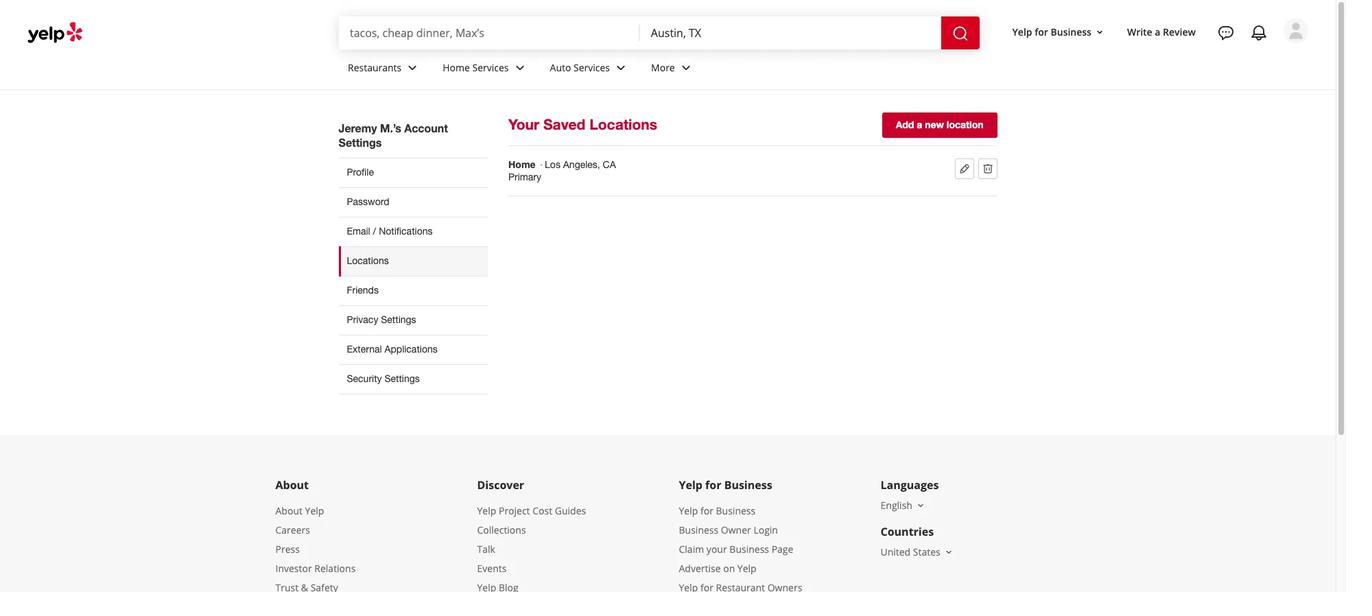 Task type: vqa. For each thing, say whether or not it's contained in the screenshot.
More
yes



Task type: locate. For each thing, give the bounding box(es) containing it.
yelp up yelp for business link
[[679, 478, 703, 493]]

Find text field
[[350, 25, 629, 40]]

16 chevron down v2 image inside english popup button
[[915, 500, 926, 511]]

add a new location link
[[882, 113, 997, 138]]

a for write
[[1155, 25, 1161, 38]]

1 horizontal spatial home
[[509, 159, 536, 170]]

0 vertical spatial a
[[1155, 25, 1161, 38]]

home
[[443, 61, 470, 74], [509, 159, 536, 170]]

2 vertical spatial for
[[701, 504, 714, 517]]

1 horizontal spatial yelp for business
[[1013, 25, 1092, 38]]

1 horizontal spatial locations
[[590, 116, 657, 133]]

on
[[723, 562, 735, 575]]

jeremy m.'s account settings
[[339, 121, 448, 149]]

none field up business categories element
[[651, 25, 930, 40]]

restaurants
[[348, 61, 402, 74]]

24 chevron down v2 image
[[404, 59, 421, 76], [613, 59, 629, 76]]

jeremy m. image
[[1284, 19, 1309, 43]]

0 horizontal spatial home
[[443, 61, 470, 74]]

services right auto
[[574, 61, 610, 74]]

yelp
[[1013, 25, 1033, 38], [679, 478, 703, 493], [305, 504, 324, 517], [477, 504, 496, 517], [679, 504, 698, 517], [738, 562, 757, 575]]

los angeles, ca primary
[[509, 159, 616, 183]]

0 horizontal spatial 24 chevron down v2 image
[[512, 59, 528, 76]]

primary
[[509, 172, 541, 183]]

settings for privacy
[[381, 314, 416, 325]]

0 horizontal spatial yelp for business
[[679, 478, 772, 493]]

for up the business owner login link
[[701, 504, 714, 517]]

24 chevron down v2 image
[[512, 59, 528, 76], [678, 59, 694, 76]]

services down find 'text field'
[[473, 61, 509, 74]]

services for home services
[[473, 61, 509, 74]]

1 vertical spatial a
[[917, 119, 923, 130]]

16 chevron down v2 image
[[1095, 26, 1106, 37]]

1 24 chevron down v2 image from the left
[[512, 59, 528, 76]]

settings up external applications
[[381, 314, 416, 325]]

0 horizontal spatial services
[[473, 61, 509, 74]]

16 chevron down v2 image inside 'united states' dropdown button
[[943, 547, 954, 558]]

yelp right search image
[[1013, 25, 1033, 38]]

0 horizontal spatial a
[[917, 119, 923, 130]]

16 chevron down v2 image right states
[[943, 547, 954, 558]]

press
[[276, 543, 300, 556]]

24 chevron down v2 image for auto services
[[613, 59, 629, 76]]

home up primary at the top of page
[[509, 159, 536, 170]]

2 vertical spatial settings
[[385, 373, 420, 384]]

a right add on the right top
[[917, 119, 923, 130]]

locations
[[590, 116, 657, 133], [347, 255, 389, 266]]

1 24 chevron down v2 image from the left
[[404, 59, 421, 76]]

24 chevron down v2 image inside home services 'link'
[[512, 59, 528, 76]]

business
[[1051, 25, 1092, 38], [724, 478, 772, 493], [716, 504, 756, 517], [679, 524, 719, 537], [730, 543, 769, 556]]

24 chevron down v2 image for more
[[678, 59, 694, 76]]

settings down applications
[[385, 373, 420, 384]]

0 vertical spatial for
[[1035, 25, 1048, 38]]

16 chevron down v2 image
[[915, 500, 926, 511], [943, 547, 954, 558]]

investor
[[276, 562, 312, 575]]

events link
[[477, 562, 507, 575]]

24 chevron down v2 image for restaurants
[[404, 59, 421, 76]]

for
[[1035, 25, 1048, 38], [706, 478, 722, 493], [701, 504, 714, 517]]

for inside yelp for business business owner login claim your business page advertise on yelp
[[701, 504, 714, 517]]

2 none field from the left
[[651, 25, 930, 40]]

0 vertical spatial home
[[443, 61, 470, 74]]

yelp for business left 16 chevron down v2 image
[[1013, 25, 1092, 38]]

None field
[[350, 25, 629, 40], [651, 25, 930, 40]]

email / notifications
[[347, 226, 433, 237]]

1 horizontal spatial 24 chevron down v2 image
[[613, 59, 629, 76]]

home inside 'link'
[[443, 61, 470, 74]]

password link
[[339, 187, 488, 217]]

1 vertical spatial locations
[[347, 255, 389, 266]]

yelp inside button
[[1013, 25, 1033, 38]]

0 vertical spatial 16 chevron down v2 image
[[915, 500, 926, 511]]

none field find
[[350, 25, 629, 40]]

2 about from the top
[[276, 504, 303, 517]]

services inside 'link'
[[473, 61, 509, 74]]

1 vertical spatial settings
[[381, 314, 416, 325]]

business left 16 chevron down v2 image
[[1051, 25, 1092, 38]]

united states button
[[881, 545, 954, 559]]

settings inside security settings link
[[385, 373, 420, 384]]

1 none field from the left
[[350, 25, 629, 40]]

24 chevron down v2 image right "auto services"
[[613, 59, 629, 76]]

24 chevron down v2 image right the restaurants
[[404, 59, 421, 76]]

1 horizontal spatial none field
[[651, 25, 930, 40]]

united states
[[881, 545, 941, 559]]

for up yelp for business link
[[706, 478, 722, 493]]

about
[[276, 478, 309, 493], [276, 504, 303, 517]]

for left 16 chevron down v2 image
[[1035, 25, 1048, 38]]

settings for security
[[385, 373, 420, 384]]

external applications link
[[339, 335, 488, 364]]

home services
[[443, 61, 509, 74]]

yelp up careers
[[305, 504, 324, 517]]

account
[[404, 121, 448, 135]]

settings inside privacy settings link
[[381, 314, 416, 325]]

notifications
[[379, 226, 433, 237]]

about for about yelp careers press investor relations
[[276, 504, 303, 517]]

a inside write a review link
[[1155, 25, 1161, 38]]

24 chevron down v2 image inside more "link"
[[678, 59, 694, 76]]

about up "about yelp" link
[[276, 478, 309, 493]]

0 vertical spatial about
[[276, 478, 309, 493]]

0 horizontal spatial 16 chevron down v2 image
[[915, 500, 926, 511]]

1 horizontal spatial 24 chevron down v2 image
[[678, 59, 694, 76]]

1 about from the top
[[276, 478, 309, 493]]

a inside add a new location link
[[917, 119, 923, 130]]

business up owner
[[716, 504, 756, 517]]

locations up ca
[[590, 116, 657, 133]]

business inside button
[[1051, 25, 1092, 38]]

external applications
[[347, 344, 438, 355]]

24 chevron down v2 image right more
[[678, 59, 694, 76]]

1 vertical spatial 16 chevron down v2 image
[[943, 547, 954, 558]]

2 24 chevron down v2 image from the left
[[678, 59, 694, 76]]

saved
[[543, 116, 586, 133]]

yelp up collections link
[[477, 504, 496, 517]]

your saved locations
[[509, 116, 657, 133]]

24 chevron down v2 image inside restaurants link
[[404, 59, 421, 76]]

1 vertical spatial about
[[276, 504, 303, 517]]

0 horizontal spatial none field
[[350, 25, 629, 40]]

discover
[[477, 478, 524, 493]]

1 horizontal spatial 16 chevron down v2 image
[[943, 547, 954, 558]]

0 vertical spatial settings
[[339, 136, 382, 149]]

yelp up claim
[[679, 504, 698, 517]]

16 chevron down v2 image down the languages
[[915, 500, 926, 511]]

0 vertical spatial yelp for business
[[1013, 25, 1092, 38]]

collections link
[[477, 524, 526, 537]]

0 vertical spatial locations
[[590, 116, 657, 133]]

None search field
[[339, 16, 982, 49]]

yelp for business
[[1013, 25, 1092, 38], [679, 478, 772, 493]]

2 24 chevron down v2 image from the left
[[613, 59, 629, 76]]

24 chevron down v2 image inside 'auto services' link
[[613, 59, 629, 76]]

m.'s
[[380, 121, 401, 135]]

owner
[[721, 524, 751, 537]]

privacy settings
[[347, 314, 416, 325]]

your
[[509, 116, 539, 133]]

1 vertical spatial home
[[509, 159, 536, 170]]

about inside about yelp careers press investor relations
[[276, 504, 303, 517]]

jeremy
[[339, 121, 377, 135]]

1 vertical spatial for
[[706, 478, 722, 493]]

countries
[[881, 524, 934, 539]]

1 horizontal spatial services
[[574, 61, 610, 74]]

messages image
[[1218, 25, 1235, 41]]

external
[[347, 344, 382, 355]]

none field up home services 'link'
[[350, 25, 629, 40]]

yelp for business up yelp for business link
[[679, 478, 772, 493]]

about up careers
[[276, 504, 303, 517]]

1 horizontal spatial a
[[1155, 25, 1161, 38]]

2 services from the left
[[574, 61, 610, 74]]

services
[[473, 61, 509, 74], [574, 61, 610, 74]]

home for home services
[[443, 61, 470, 74]]

none field near
[[651, 25, 930, 40]]

auto
[[550, 61, 571, 74]]

press link
[[276, 543, 300, 556]]

settings down jeremy
[[339, 136, 382, 149]]

1 services from the left
[[473, 61, 509, 74]]

settings
[[339, 136, 382, 149], [381, 314, 416, 325], [385, 373, 420, 384]]

a right write
[[1155, 25, 1161, 38]]

0 horizontal spatial 24 chevron down v2 image
[[404, 59, 421, 76]]

locations up friends
[[347, 255, 389, 266]]

yelp for business link
[[679, 504, 756, 517]]

a
[[1155, 25, 1161, 38], [917, 119, 923, 130]]

16 chevron down v2 image for languages
[[915, 500, 926, 511]]

yelp for business business owner login claim your business page advertise on yelp
[[679, 504, 794, 575]]

notifications image
[[1251, 25, 1268, 41]]

business categories element
[[337, 49, 1309, 89]]

home down find 'text field'
[[443, 61, 470, 74]]

events
[[477, 562, 507, 575]]

24 chevron down v2 image left auto
[[512, 59, 528, 76]]



Task type: describe. For each thing, give the bounding box(es) containing it.
claim your business page link
[[679, 543, 794, 556]]

email
[[347, 226, 370, 237]]

user actions element
[[1002, 17, 1328, 102]]

privacy
[[347, 314, 378, 325]]

/
[[373, 226, 376, 237]]

add
[[896, 119, 914, 130]]

careers
[[276, 524, 310, 537]]

advertise
[[679, 562, 721, 575]]

more
[[651, 61, 675, 74]]

investor relations link
[[276, 562, 356, 575]]

friends
[[347, 285, 379, 296]]

auto services
[[550, 61, 610, 74]]

write a review link
[[1122, 20, 1202, 44]]

cost
[[533, 504, 553, 517]]

security settings
[[347, 373, 420, 384]]

settings inside jeremy m.'s account settings
[[339, 136, 382, 149]]

advertise on yelp link
[[679, 562, 757, 575]]

claim
[[679, 543, 704, 556]]

16 chevron down v2 image for countries
[[943, 547, 954, 558]]

english
[[881, 499, 913, 512]]

more link
[[640, 49, 705, 89]]

business down owner
[[730, 543, 769, 556]]

yelp for business button
[[1007, 20, 1111, 44]]

applications
[[385, 344, 438, 355]]

24 chevron down v2 image for home services
[[512, 59, 528, 76]]

languages
[[881, 478, 939, 493]]

ca
[[603, 159, 616, 170]]

search image
[[952, 25, 969, 42]]

write
[[1127, 25, 1153, 38]]

yelp project cost guides link
[[477, 504, 586, 517]]

profile
[[347, 167, 374, 178]]

about for about
[[276, 478, 309, 493]]

careers link
[[276, 524, 310, 537]]

relations
[[314, 562, 356, 575]]

los
[[545, 159, 561, 170]]

yelp inside yelp project cost guides collections talk events
[[477, 504, 496, 517]]

collections
[[477, 524, 526, 537]]

1 vertical spatial yelp for business
[[679, 478, 772, 493]]

login
[[754, 524, 778, 537]]

write a review
[[1127, 25, 1196, 38]]

angeles,
[[563, 159, 600, 170]]

yelp right on
[[738, 562, 757, 575]]

business up claim
[[679, 524, 719, 537]]

about yelp careers press investor relations
[[276, 504, 356, 575]]

business up yelp for business link
[[724, 478, 772, 493]]

business owner login link
[[679, 524, 778, 537]]

profile link
[[339, 158, 488, 187]]

email / notifications link
[[339, 217, 488, 246]]

friends link
[[339, 276, 488, 305]]

auto services link
[[539, 49, 640, 89]]

home services link
[[432, 49, 539, 89]]

your
[[707, 543, 727, 556]]

0 horizontal spatial locations
[[347, 255, 389, 266]]

restaurants link
[[337, 49, 432, 89]]

yelp project cost guides collections talk events
[[477, 504, 586, 575]]

talk link
[[477, 543, 495, 556]]

yelp for business inside button
[[1013, 25, 1092, 38]]

new
[[925, 119, 944, 130]]

about yelp link
[[276, 504, 324, 517]]

security settings link
[[339, 364, 488, 395]]

review
[[1163, 25, 1196, 38]]

project
[[499, 504, 530, 517]]

home for home
[[509, 159, 536, 170]]

for inside button
[[1035, 25, 1048, 38]]

privacy settings link
[[339, 305, 488, 335]]

a for add
[[917, 119, 923, 130]]

security
[[347, 373, 382, 384]]

states
[[913, 545, 941, 559]]

location
[[947, 119, 984, 130]]

page
[[772, 543, 794, 556]]

talk
[[477, 543, 495, 556]]

united
[[881, 545, 911, 559]]

Near text field
[[651, 25, 930, 40]]

english button
[[881, 499, 926, 512]]

services for auto services
[[574, 61, 610, 74]]

add a new location
[[896, 119, 984, 130]]

password
[[347, 196, 389, 207]]

locations link
[[339, 246, 488, 276]]

yelp inside about yelp careers press investor relations
[[305, 504, 324, 517]]

guides
[[555, 504, 586, 517]]



